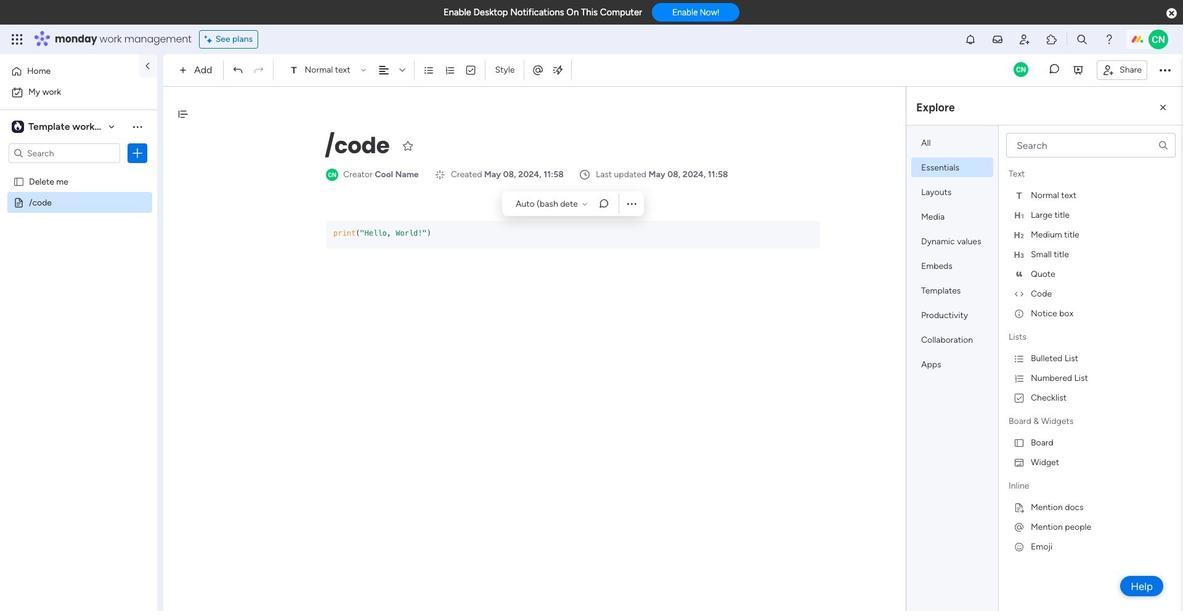 Task type: vqa. For each thing, say whether or not it's contained in the screenshot.
Language & region Image
no



Task type: locate. For each thing, give the bounding box(es) containing it.
1 workspace image from the left
[[12, 120, 24, 134]]

search everything image
[[1076, 33, 1088, 46]]

search image
[[1158, 140, 1169, 151]]

public board image
[[13, 176, 25, 187], [13, 197, 25, 208]]

2 vertical spatial option
[[0, 170, 157, 173]]

1 public board image from the top
[[13, 176, 25, 187]]

board activity image
[[1014, 62, 1029, 77]]

None search field
[[1006, 133, 1176, 158]]

v2 ellipsis image
[[1160, 62, 1171, 78]]

list box
[[0, 169, 157, 379]]

list item
[[911, 133, 993, 153], [911, 158, 993, 177], [911, 182, 993, 202], [1004, 185, 1178, 205], [1004, 205, 1178, 225], [911, 207, 993, 227], [1004, 225, 1178, 245], [911, 232, 993, 251], [1004, 245, 1178, 264], [911, 256, 993, 276], [1004, 264, 1178, 284], [911, 281, 993, 301], [1004, 284, 1178, 304], [1004, 304, 1178, 324], [911, 306, 993, 325], [911, 330, 993, 350], [1004, 349, 1178, 369], [911, 355, 993, 375], [1004, 369, 1178, 388], [1004, 388, 1178, 408], [1004, 433, 1178, 453], [1004, 453, 1178, 473], [1004, 498, 1178, 518], [1004, 518, 1178, 537], [1004, 537, 1178, 557]]

dapulse close image
[[1167, 7, 1177, 20]]

1 vertical spatial option
[[7, 83, 150, 102]]

2 public board image from the top
[[13, 197, 25, 208]]

workspace selection element
[[12, 120, 121, 134]]

button padding image
[[1157, 102, 1170, 114]]

workspace image
[[12, 120, 24, 134], [14, 120, 21, 134]]

1 vertical spatial public board image
[[13, 197, 25, 208]]

select product image
[[11, 33, 23, 46]]

option
[[7, 62, 131, 81], [7, 83, 150, 102], [0, 170, 157, 173]]

None field
[[322, 130, 393, 162]]

0 vertical spatial public board image
[[13, 176, 25, 187]]

Search in workspace field
[[26, 146, 103, 161]]

workspace options image
[[131, 121, 144, 133]]



Task type: describe. For each thing, give the bounding box(es) containing it.
checklist image
[[466, 65, 477, 76]]

numbered list image
[[445, 65, 456, 76]]

add to favorites image
[[402, 140, 414, 152]]

undo ⌘+z image
[[233, 65, 244, 76]]

more actions image
[[625, 198, 638, 210]]

mention image
[[532, 64, 544, 76]]

update feed image
[[992, 33, 1004, 46]]

2 workspace image from the left
[[14, 120, 21, 134]]

0 vertical spatial option
[[7, 62, 131, 81]]

bulleted list image
[[424, 65, 435, 76]]

Search search field
[[1006, 133, 1176, 158]]

notifications image
[[964, 33, 977, 46]]

see plans image
[[204, 33, 216, 46]]

monday marketplace image
[[1046, 33, 1058, 46]]

help image
[[1103, 33, 1115, 46]]

cool name image
[[1149, 30, 1168, 49]]

dynamic values image
[[552, 64, 564, 76]]

options image
[[131, 147, 144, 160]]

invite members image
[[1019, 33, 1031, 46]]



